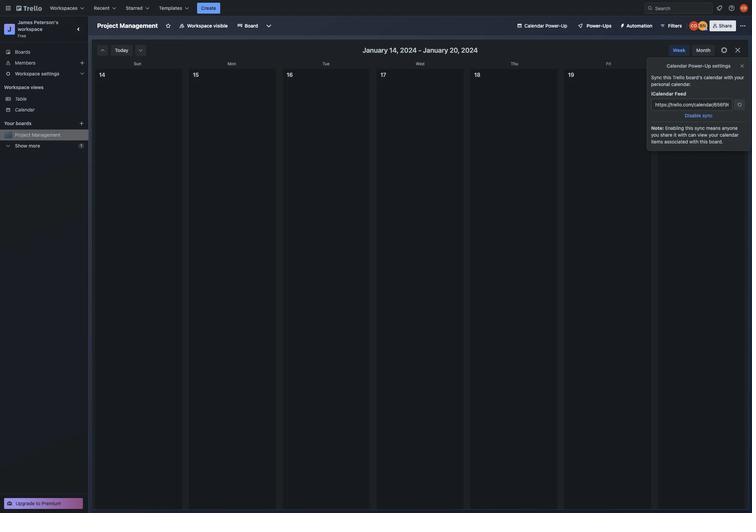 Task type: describe. For each thing, give the bounding box(es) containing it.
january 14, 2024 - january 20, 2024
[[363, 46, 478, 54]]

views
[[31, 84, 44, 90]]

14,
[[390, 46, 399, 54]]

power-ups button
[[574, 20, 616, 31]]

this for with
[[686, 125, 694, 131]]

calendar power-up
[[525, 23, 568, 29]]

add board image
[[79, 121, 84, 126]]

free
[[18, 33, 26, 38]]

ben nelson (bennelson96) image
[[699, 21, 708, 31]]

note:
[[652, 125, 665, 131]]

workspace for workspace settings
[[15, 71, 40, 77]]

james peterson's workspace link
[[18, 19, 60, 32]]

calendar inside enabling this sync means anyone you share it with can view your calendar items associated with this board.
[[720, 132, 739, 138]]

workspace
[[18, 26, 43, 32]]

recent button
[[90, 3, 121, 14]]

icalendar feed
[[652, 91, 687, 97]]

automation button
[[618, 20, 657, 31]]

sync this trello board's calendar with your personal calendar.
[[652, 74, 745, 87]]

workspace visible button
[[175, 20, 232, 31]]

management inside board name text box
[[120, 22, 158, 29]]

it
[[674, 132, 677, 138]]

visible
[[214, 23, 228, 29]]

customize views image
[[266, 22, 273, 29]]

peterson's
[[34, 19, 58, 25]]

workspace navigation collapse icon image
[[74, 24, 84, 34]]

board's
[[686, 74, 703, 80]]

your boards with 2 items element
[[4, 119, 69, 128]]

19
[[569, 72, 575, 78]]

personal
[[652, 81, 671, 87]]

2 2024 from the left
[[462, 46, 478, 54]]

premium
[[42, 501, 61, 506]]

month button
[[693, 45, 715, 56]]

upgrade to premium link
[[4, 498, 83, 509]]

enabling this sync means anyone you share it with can view your calendar items associated with this board.
[[652, 125, 739, 145]]

up for calendar power-up
[[561, 23, 568, 29]]

workspace visible
[[187, 23, 228, 29]]

enabling
[[666, 125, 685, 131]]

james
[[18, 19, 33, 25]]

primary element
[[0, 0, 753, 16]]

j link
[[4, 24, 15, 35]]

this for calendar.
[[664, 74, 672, 80]]

trello
[[673, 74, 685, 80]]

0 horizontal spatial project management
[[15, 132, 60, 138]]

members link
[[0, 57, 88, 68]]

17
[[381, 72, 387, 78]]

share
[[661, 132, 673, 138]]

0 notifications image
[[716, 4, 724, 12]]

power- for calendar power-up settings
[[689, 63, 705, 69]]

workspaces button
[[46, 3, 88, 14]]

show more
[[15, 143, 40, 149]]

feed
[[675, 91, 687, 97]]

recent
[[94, 5, 110, 11]]

calendar.
[[672, 81, 692, 87]]

mon
[[228, 61, 236, 66]]

Board name text field
[[94, 20, 161, 31]]

your
[[4, 120, 14, 126]]

share
[[720, 23, 733, 29]]

fri
[[607, 61, 612, 66]]

workspace settings button
[[0, 68, 88, 79]]

your boards
[[4, 120, 32, 126]]

anyone
[[723, 125, 738, 131]]

workspace settings
[[15, 71, 59, 77]]

christina overa (christinaovera) image
[[690, 21, 699, 31]]

boards link
[[0, 47, 88, 57]]

members
[[15, 60, 36, 66]]

ups
[[603, 23, 612, 29]]

sun
[[134, 61, 141, 66]]

j
[[8, 25, 11, 33]]

calendar inside sync this trello board's calendar with your personal calendar.
[[704, 74, 723, 80]]

search image
[[648, 5, 653, 11]]

power-ups
[[587, 23, 612, 29]]

workspaces
[[50, 5, 78, 11]]

create
[[201, 5, 216, 11]]

0 vertical spatial settings
[[713, 63, 731, 69]]

upgrade to premium
[[16, 501, 61, 506]]

calendar power-up settings
[[667, 63, 731, 69]]

project management link
[[15, 132, 84, 138]]

show menu image
[[740, 22, 747, 29]]

2 horizontal spatial this
[[700, 139, 708, 145]]

1
[[80, 143, 82, 148]]

1 2024 from the left
[[400, 46, 417, 54]]

icalendar
[[652, 91, 674, 97]]

workspace views
[[4, 84, 44, 90]]

sm image up anyone
[[737, 101, 744, 108]]

20,
[[450, 46, 460, 54]]

workspace for workspace visible
[[187, 23, 212, 29]]



Task type: locate. For each thing, give the bounding box(es) containing it.
with inside sync this trello board's calendar with your personal calendar.
[[725, 74, 734, 80]]

workspace down members
[[15, 71, 40, 77]]

settings down members link
[[41, 71, 59, 77]]

0 horizontal spatial your
[[709, 132, 719, 138]]

1 horizontal spatial this
[[686, 125, 694, 131]]

workspace for workspace views
[[4, 84, 29, 90]]

associated
[[665, 139, 689, 145]]

calendar link
[[15, 106, 84, 113]]

today button
[[111, 45, 133, 56]]

0 horizontal spatial 2024
[[400, 46, 417, 54]]

2024 left -
[[400, 46, 417, 54]]

0 vertical spatial this
[[664, 74, 672, 80]]

0 horizontal spatial management
[[32, 132, 60, 138]]

up down month button at right
[[705, 63, 712, 69]]

management down starred dropdown button
[[120, 22, 158, 29]]

with
[[725, 74, 734, 80], [678, 132, 688, 138], [690, 139, 699, 145]]

calendar
[[704, 74, 723, 80], [720, 132, 739, 138]]

today
[[115, 47, 128, 53]]

this
[[664, 74, 672, 80], [686, 125, 694, 131], [700, 139, 708, 145]]

0 vertical spatial project management
[[97, 22, 158, 29]]

sync inside enabling this sync means anyone you share it with can view your calendar items associated with this board.
[[695, 125, 705, 131]]

tue
[[323, 61, 330, 66]]

1 vertical spatial up
[[705, 63, 712, 69]]

workspace inside button
[[187, 23, 212, 29]]

you
[[652, 132, 660, 138]]

sat
[[700, 61, 707, 66]]

show
[[15, 143, 27, 149]]

can
[[689, 132, 697, 138]]

upgrade
[[16, 501, 35, 506]]

filters button
[[658, 20, 685, 31]]

1 vertical spatial settings
[[41, 71, 59, 77]]

project up show
[[15, 132, 31, 138]]

0 horizontal spatial january
[[363, 46, 388, 54]]

power- for calendar power-up
[[546, 23, 561, 29]]

2024
[[400, 46, 417, 54], [462, 46, 478, 54]]

1 horizontal spatial settings
[[713, 63, 731, 69]]

calendar down anyone
[[720, 132, 739, 138]]

thu
[[511, 61, 519, 66]]

to
[[36, 501, 40, 506]]

0 horizontal spatial settings
[[41, 71, 59, 77]]

power-
[[546, 23, 561, 29], [587, 23, 603, 29], [689, 63, 705, 69]]

0 vertical spatial calendar
[[704, 74, 723, 80]]

0 horizontal spatial with
[[678, 132, 688, 138]]

with right 'it'
[[678, 132, 688, 138]]

0 vertical spatial sync
[[703, 113, 713, 118]]

month
[[697, 47, 711, 53]]

0 horizontal spatial up
[[561, 23, 568, 29]]

table
[[15, 96, 27, 102]]

templates
[[159, 5, 182, 11]]

more
[[29, 143, 40, 149]]

view
[[698, 132, 708, 138]]

project down the recent dropdown button
[[97, 22, 118, 29]]

workspace down create button
[[187, 23, 212, 29]]

calendar down sat
[[704, 74, 723, 80]]

1 vertical spatial calendar
[[720, 132, 739, 138]]

workspace
[[187, 23, 212, 29], [15, 71, 40, 77], [4, 84, 29, 90]]

settings right sat
[[713, 63, 731, 69]]

0 vertical spatial workspace
[[187, 23, 212, 29]]

1 vertical spatial calendar
[[667, 63, 688, 69]]

templates button
[[155, 3, 193, 14]]

-
[[419, 46, 422, 54]]

your inside sync this trello board's calendar with your personal calendar.
[[735, 74, 745, 80]]

0 horizontal spatial power-
[[546, 23, 561, 29]]

automation
[[627, 23, 653, 29]]

wed
[[416, 61, 425, 66]]

0 vertical spatial management
[[120, 22, 158, 29]]

this member is an admin of this board. image
[[705, 28, 708, 31]]

christina overa (christinaovera) image
[[740, 4, 749, 12]]

january right -
[[423, 46, 448, 54]]

0 horizontal spatial calendar
[[15, 107, 35, 113]]

0 horizontal spatial project
[[15, 132, 31, 138]]

2 horizontal spatial calendar
[[667, 63, 688, 69]]

workspace up table
[[4, 84, 29, 90]]

1 horizontal spatial with
[[690, 139, 699, 145]]

1 vertical spatial your
[[709, 132, 719, 138]]

starred
[[126, 5, 143, 11]]

up
[[561, 23, 568, 29], [705, 63, 712, 69]]

board
[[245, 23, 258, 29]]

sm image
[[618, 20, 627, 30], [99, 47, 106, 54], [137, 47, 144, 54], [737, 101, 744, 108]]

2 vertical spatial calendar
[[15, 107, 35, 113]]

2 vertical spatial with
[[690, 139, 699, 145]]

1 horizontal spatial calendar
[[525, 23, 545, 29]]

project management up more
[[15, 132, 60, 138]]

disable sync link
[[685, 113, 713, 118]]

disable sync
[[685, 113, 713, 118]]

items
[[652, 139, 664, 145]]

means
[[707, 125, 721, 131]]

0 vertical spatial your
[[735, 74, 745, 80]]

1 vertical spatial this
[[686, 125, 694, 131]]

1 horizontal spatial project
[[97, 22, 118, 29]]

management
[[120, 22, 158, 29], [32, 132, 60, 138]]

14
[[99, 72, 105, 78]]

1 horizontal spatial january
[[423, 46, 448, 54]]

Search field
[[653, 3, 713, 13]]

board.
[[710, 139, 724, 145]]

2 vertical spatial this
[[700, 139, 708, 145]]

back to home image
[[16, 3, 42, 14]]

this down the view
[[700, 139, 708, 145]]

starred button
[[122, 3, 154, 14]]

settings inside dropdown button
[[41, 71, 59, 77]]

1 vertical spatial with
[[678, 132, 688, 138]]

settings
[[713, 63, 731, 69], [41, 71, 59, 77]]

calendar for calendar power-up settings
[[667, 63, 688, 69]]

15
[[193, 72, 199, 78]]

1 vertical spatial workspace
[[15, 71, 40, 77]]

1 horizontal spatial your
[[735, 74, 745, 80]]

sm image left 'today' button
[[99, 47, 106, 54]]

workspace inside dropdown button
[[15, 71, 40, 77]]

1 horizontal spatial power-
[[587, 23, 603, 29]]

this up personal
[[664, 74, 672, 80]]

sm image up the sun
[[137, 47, 144, 54]]

filters
[[669, 23, 683, 29]]

january
[[363, 46, 388, 54], [423, 46, 448, 54]]

james peterson's workspace free
[[18, 19, 60, 38]]

disable
[[685, 113, 702, 118]]

1 vertical spatial sync
[[695, 125, 705, 131]]

2 january from the left
[[423, 46, 448, 54]]

0 vertical spatial with
[[725, 74, 734, 80]]

up left power-ups button
[[561, 23, 568, 29]]

table link
[[15, 96, 84, 102]]

sm image right ups
[[618, 20, 627, 30]]

20
[[662, 72, 669, 78]]

sync
[[703, 113, 713, 118], [695, 125, 705, 131]]

2024 right 20,
[[462, 46, 478, 54]]

your inside enabling this sync means anyone you share it with can view your calendar items associated with this board.
[[709, 132, 719, 138]]

18
[[475, 72, 481, 78]]

calendar power-up link
[[513, 20, 572, 31]]

project management down starred
[[97, 22, 158, 29]]

power- inside button
[[587, 23, 603, 29]]

sm image inside automation button
[[618, 20, 627, 30]]

0 vertical spatial up
[[561, 23, 568, 29]]

january left 14,
[[363, 46, 388, 54]]

with down calendar power-up settings
[[725, 74, 734, 80]]

open information menu image
[[729, 5, 736, 12]]

sync
[[652, 74, 663, 80]]

2 horizontal spatial with
[[725, 74, 734, 80]]

0 vertical spatial project
[[97, 22, 118, 29]]

0 horizontal spatial this
[[664, 74, 672, 80]]

1 horizontal spatial 2024
[[462, 46, 478, 54]]

sync up the view
[[695, 125, 705, 131]]

1 vertical spatial project management
[[15, 132, 60, 138]]

1 vertical spatial management
[[32, 132, 60, 138]]

calendar for calendar power-up
[[525, 23, 545, 29]]

16
[[287, 72, 293, 78]]

create button
[[197, 3, 220, 14]]

calendar for calendar
[[15, 107, 35, 113]]

management down your boards with 2 items element
[[32, 132, 60, 138]]

project management inside board name text box
[[97, 22, 158, 29]]

sync up means
[[703, 113, 713, 118]]

1 horizontal spatial project management
[[97, 22, 158, 29]]

2 vertical spatial workspace
[[4, 84, 29, 90]]

this up can
[[686, 125, 694, 131]]

1 horizontal spatial management
[[120, 22, 158, 29]]

2 horizontal spatial power-
[[689, 63, 705, 69]]

calendar
[[525, 23, 545, 29], [667, 63, 688, 69], [15, 107, 35, 113]]

project
[[97, 22, 118, 29], [15, 132, 31, 138]]

boards
[[15, 49, 30, 55]]

None text field
[[652, 99, 733, 111]]

share button
[[710, 20, 737, 31]]

project inside board name text box
[[97, 22, 118, 29]]

up for calendar power-up settings
[[705, 63, 712, 69]]

board link
[[233, 20, 262, 31]]

with down can
[[690, 139, 699, 145]]

star or unstar board image
[[165, 23, 171, 29]]

1 horizontal spatial up
[[705, 63, 712, 69]]

boards
[[16, 120, 32, 126]]

1 vertical spatial project
[[15, 132, 31, 138]]

this inside sync this trello board's calendar with your personal calendar.
[[664, 74, 672, 80]]

1 january from the left
[[363, 46, 388, 54]]

0 vertical spatial calendar
[[525, 23, 545, 29]]



Task type: vqa. For each thing, say whether or not it's contained in the screenshot.
first sm icon from the top of the page
no



